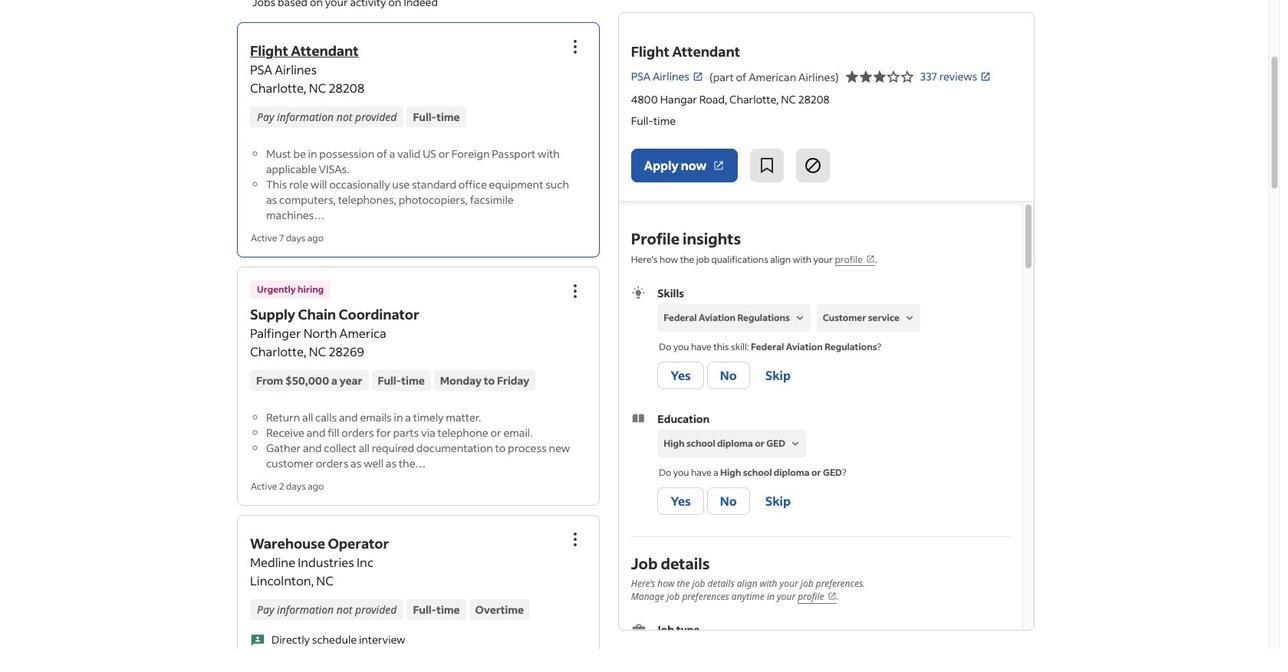 Task type: vqa. For each thing, say whether or not it's contained in the screenshot.
1st • from right
no



Task type: describe. For each thing, give the bounding box(es) containing it.
job actions for warehouse operator is collapsed image
[[566, 531, 584, 549]]

align for qualifications
[[770, 254, 791, 265]]

no button for education
[[707, 488, 750, 515]]

in inside must be in possession of a valid us or foreign passport with applicable visas. this role will occasionally use standard office equipment such as computers, telephones, photocopiers, facsimile machines…
[[308, 146, 317, 161]]

anytime
[[732, 591, 765, 604]]

a left year
[[331, 374, 338, 388]]

operator
[[328, 535, 389, 553]]

apply now button
[[631, 149, 738, 183]]

you for education
[[673, 467, 689, 479]]

days for receive and fill orders for parts via telephone or email.
[[286, 481, 306, 492]]

fill
[[328, 426, 339, 440]]

supply chain coordinator
[[250, 305, 419, 324]]

skip button for skills
[[753, 362, 803, 390]]

your for here's how the job qualifications align with your
[[813, 254, 833, 265]]

skip for skills
[[765, 367, 791, 383]]

timely
[[413, 410, 444, 425]]

flight attendant button
[[250, 41, 359, 60]]

here's how the job qualifications align with your
[[631, 254, 835, 265]]

(part
[[709, 69, 734, 84]]

3 out of 5 stars image
[[845, 67, 914, 86]]

chain
[[298, 305, 336, 324]]

charlotte, inside 'flight attendant psa airlines charlotte, nc 28208'
[[250, 80, 306, 96]]

2 horizontal spatial in
[[767, 591, 775, 604]]

from
[[256, 374, 283, 388]]

flight attendant
[[631, 42, 740, 61]]

missing qualification image for customer service
[[903, 311, 916, 325]]

2
[[279, 481, 284, 492]]

do you have a high school diploma or ged ?
[[659, 467, 847, 479]]

skip button for education
[[753, 488, 803, 515]]

return
[[266, 410, 300, 425]]

return all calls and emails in a timely matter. receive and fill orders for parts via telephone or email. gather and collect all required documentation to process new customer orders as well as the…
[[266, 410, 570, 471]]

here's how the job details align with your job preferences.
[[631, 578, 865, 591]]

psa inside 'flight attendant psa airlines charlotte, nc 28208'
[[250, 61, 272, 77]]

or inside button
[[755, 438, 765, 449]]

with for here's how the job details align with your job preferences.
[[760, 578, 777, 591]]

facsimile
[[470, 193, 514, 207]]

not interested image
[[804, 156, 822, 175]]

flight for flight attendant
[[631, 42, 669, 61]]

gather
[[266, 441, 301, 456]]

directly schedule interview
[[272, 633, 405, 647]]

1 horizontal spatial high
[[720, 467, 741, 479]]

attendant for flight attendant psa airlines charlotte, nc 28208
[[291, 41, 359, 60]]

yes button for skills
[[658, 362, 704, 390]]

industries
[[298, 555, 354, 571]]

yes for skills
[[671, 367, 691, 383]]

337 reviews
[[920, 69, 977, 84]]

required
[[372, 441, 414, 456]]

role
[[289, 177, 308, 192]]

337 reviews link
[[920, 69, 991, 84]]

1 horizontal spatial regulations
[[825, 341, 877, 353]]

education
[[658, 412, 710, 426]]

hangar
[[660, 92, 697, 107]]

coordinator
[[339, 305, 419, 324]]

nc down (part of american airlines)
[[781, 92, 796, 107]]

profile
[[631, 229, 680, 249]]

skills
[[658, 286, 684, 301]]

apply now
[[644, 157, 707, 173]]

job for job details
[[631, 554, 658, 574]]

align for details
[[737, 578, 758, 591]]

america
[[339, 325, 386, 341]]

process
[[508, 441, 547, 456]]

be
[[293, 146, 306, 161]]

do for skills
[[659, 341, 671, 353]]

job actions for flight attendant is collapsed image
[[566, 38, 584, 56]]

full-time for palfinger north america
[[378, 374, 425, 388]]

flight for flight attendant psa airlines charlotte, nc 28208
[[250, 41, 288, 60]]

your for here's how the job details align with your job preferences.
[[780, 578, 798, 591]]

1 vertical spatial school
[[743, 467, 772, 479]]

0 horizontal spatial ?
[[842, 467, 847, 479]]

nc inside warehouse operator medline industries inc lincolnton, nc
[[316, 573, 334, 589]]

the for qualifications
[[680, 254, 694, 265]]

north
[[303, 325, 337, 341]]

manage job preferences anytime in your
[[631, 591, 798, 604]]

charlotte, for 4800 hangar road, charlotte, nc 28208
[[729, 92, 779, 107]]

7
[[279, 232, 284, 244]]

profile for profile insights
[[835, 254, 863, 265]]

no button for skills
[[707, 362, 750, 390]]

foreign
[[452, 146, 490, 161]]

profile insights
[[631, 229, 741, 249]]

ago for this role will occasionally use standard office equipment such as computers, telephones, photocopiers, facsimile machines…
[[307, 232, 324, 244]]

1 vertical spatial details
[[708, 578, 735, 591]]

regulations inside button
[[737, 312, 790, 324]]

type
[[676, 623, 700, 638]]

receive
[[266, 426, 304, 440]]

provided for attendant
[[355, 110, 397, 124]]

do you have this skill: federal aviation regulations ?
[[659, 341, 881, 353]]

airlines)
[[798, 69, 839, 84]]

4800
[[631, 92, 658, 107]]

palfinger north america charlotte, nc 28269
[[250, 325, 386, 360]]

will
[[310, 177, 327, 192]]

valid
[[397, 146, 421, 161]]

passport
[[492, 146, 536, 161]]

diploma inside button
[[717, 438, 753, 449]]

job right the manage
[[667, 591, 680, 604]]

computers,
[[279, 193, 336, 207]]

applicable
[[266, 162, 317, 176]]

to inside return all calls and emails in a timely matter. receive and fill orders for parts via telephone or email. gather and collect all required documentation to process new customer orders as well as the…
[[495, 441, 506, 456]]

or inside return all calls and emails in a timely matter. receive and fill orders for parts via telephone or email. gather and collect all required documentation to process new customer orders as well as the…
[[490, 426, 501, 440]]

have for skills
[[691, 341, 712, 353]]

job down job details
[[692, 578, 705, 591]]

high school diploma or ged button
[[658, 430, 806, 458]]

or inside must be in possession of a valid us or foreign passport with applicable visas. this role will occasionally use standard office equipment such as computers, telephones, photocopiers, facsimile machines…
[[439, 146, 449, 161]]

0 vertical spatial orders
[[341, 426, 374, 440]]

road,
[[699, 92, 727, 107]]

1 vertical spatial aviation
[[786, 341, 823, 353]]

possession
[[319, 146, 374, 161]]

school inside button
[[686, 438, 715, 449]]

2 horizontal spatial as
[[386, 456, 397, 471]]

(part of american airlines)
[[709, 69, 839, 84]]

0 vertical spatial and
[[339, 410, 358, 425]]

equipment
[[489, 177, 543, 192]]

telephones,
[[338, 193, 396, 207]]

profile link for here's how the job details align with your job preferences.
[[798, 591, 836, 604]]

such
[[545, 177, 569, 192]]

schedule
[[312, 633, 357, 647]]

0 vertical spatial details
[[661, 554, 710, 574]]

1 vertical spatial and
[[307, 426, 326, 440]]

customer
[[823, 312, 866, 324]]

interview
[[359, 633, 405, 647]]

urgently hiring
[[257, 284, 324, 295]]

psa airlines
[[631, 69, 690, 84]]

1 horizontal spatial federal
[[751, 341, 784, 353]]

this
[[713, 341, 729, 353]]

time for palfinger north america
[[401, 374, 425, 388]]

active 2 days ago
[[251, 481, 324, 492]]

via
[[421, 426, 435, 440]]

as inside must be in possession of a valid us or foreign passport with applicable visas. this role will occasionally use standard office equipment such as computers, telephones, photocopiers, facsimile machines…
[[266, 193, 277, 207]]

preferences.
[[816, 578, 865, 591]]

visas.
[[319, 162, 349, 176]]

full-time for psa airlines
[[413, 110, 460, 124]]

ago for receive and fill orders for parts via telephone or email.
[[308, 481, 324, 492]]

. for profile insights
[[875, 254, 877, 265]]

1 horizontal spatial of
[[736, 69, 747, 84]]

4800 hangar road, charlotte, nc 28208
[[631, 92, 830, 107]]

pay for warehouse operator
[[257, 603, 274, 617]]

charlotte, for palfinger north america charlotte, nc 28269
[[250, 344, 306, 360]]

attendant for flight attendant
[[672, 42, 740, 61]]

information for warehouse
[[277, 603, 334, 617]]

aviation inside button
[[699, 312, 736, 324]]

emails
[[360, 410, 392, 425]]

job type
[[656, 623, 700, 638]]

28269
[[329, 344, 364, 360]]

overtime
[[475, 603, 524, 617]]

calls
[[315, 410, 337, 425]]

yes button for education
[[658, 488, 704, 515]]

1 horizontal spatial all
[[359, 441, 370, 456]]

preferences
[[682, 591, 729, 604]]

active for receive and fill orders for parts via telephone or email.
[[251, 481, 277, 492]]

job down insights
[[696, 254, 710, 265]]



Task type: locate. For each thing, give the bounding box(es) containing it.
1 vertical spatial high
[[720, 467, 741, 479]]

diploma
[[717, 438, 753, 449], [774, 467, 810, 479]]

in inside return all calls and emails in a timely matter. receive and fill orders for parts via telephone or email. gather and collect all required documentation to process new customer orders as well as the…
[[394, 410, 403, 425]]

1 vertical spatial profile link
[[798, 591, 836, 604]]

provided up possession
[[355, 110, 397, 124]]

use
[[392, 177, 410, 192]]

job
[[631, 554, 658, 574], [656, 623, 674, 638]]

charlotte, down palfinger
[[250, 344, 306, 360]]

pay for flight attendant
[[257, 110, 274, 124]]

as left well
[[351, 456, 362, 471]]

missing qualification image up "do you have a high school diploma or ged ?"
[[789, 437, 802, 451]]

occasionally
[[329, 177, 390, 192]]

customer
[[266, 456, 314, 471]]

monday to friday
[[440, 374, 529, 388]]

full-time up us
[[413, 110, 460, 124]]

full- for palfinger north america
[[378, 374, 401, 388]]

skip button down "do you have a high school diploma or ged ?"
[[753, 488, 803, 515]]

new
[[549, 441, 570, 456]]

time down hangar
[[654, 114, 676, 128]]

missing qualification image for high school diploma or ged
[[789, 437, 802, 451]]

aviation up this on the right of the page
[[699, 312, 736, 324]]

collect
[[324, 441, 357, 456]]

0 vertical spatial align
[[770, 254, 791, 265]]

in right anytime at bottom right
[[767, 591, 775, 604]]

profile link right anytime at bottom right
[[798, 591, 836, 604]]

nc down north
[[309, 344, 326, 360]]

1 vertical spatial federal
[[751, 341, 784, 353]]

in right be
[[308, 146, 317, 161]]

high down high school diploma or ged button
[[720, 467, 741, 479]]

ago right the 2
[[308, 481, 324, 492]]

and up the customer
[[303, 441, 322, 456]]

flight attendant psa airlines charlotte, nc 28208
[[250, 41, 365, 96]]

active 7 days ago
[[251, 232, 324, 244]]

to left the friday
[[484, 374, 495, 388]]

high school diploma or ged
[[664, 438, 786, 449]]

0 vertical spatial no button
[[707, 362, 750, 390]]

year
[[340, 374, 362, 388]]

1 horizontal spatial diploma
[[774, 467, 810, 479]]

0 vertical spatial regulations
[[737, 312, 790, 324]]

a inside return all calls and emails in a timely matter. receive and fill orders for parts via telephone or email. gather and collect all required documentation to process new customer orders as well as the…
[[405, 410, 411, 425]]

1 vertical spatial job
[[656, 623, 674, 638]]

warehouse
[[250, 535, 325, 553]]

0 horizontal spatial 28208
[[329, 80, 365, 96]]

do down "education"
[[659, 467, 671, 479]]

email.
[[503, 426, 533, 440]]

apply
[[644, 157, 678, 173]]

how for here's how the job details align with your job preferences.
[[658, 578, 675, 591]]

monday
[[440, 374, 482, 388]]

have for education
[[691, 467, 712, 479]]

nc inside 'flight attendant psa airlines charlotte, nc 28208'
[[309, 80, 326, 96]]

0 vertical spatial profile
[[835, 254, 863, 265]]

1 horizontal spatial in
[[394, 410, 403, 425]]

full- down 4800 on the top
[[631, 114, 654, 128]]

2 skip button from the top
[[753, 488, 803, 515]]

1 skip button from the top
[[753, 362, 803, 390]]

align right the preferences
[[737, 578, 758, 591]]

full-time for medline industries inc
[[413, 603, 460, 617]]

0 vertical spatial skip
[[765, 367, 791, 383]]

job left preferences.
[[801, 578, 813, 591]]

0 horizontal spatial profile
[[798, 591, 824, 604]]

1 horizontal spatial flight
[[631, 42, 669, 61]]

1 do from the top
[[659, 341, 671, 353]]

time left overtime
[[437, 603, 460, 617]]

0 vertical spatial missing qualification image
[[903, 311, 916, 325]]

as down required
[[386, 456, 397, 471]]

0 vertical spatial all
[[302, 410, 313, 425]]

a inside must be in possession of a valid us or foreign passport with applicable visas. this role will occasionally use standard office equipment such as computers, telephones, photocopiers, facsimile machines…
[[389, 146, 395, 161]]

0 horizontal spatial diploma
[[717, 438, 753, 449]]

in up parts
[[394, 410, 403, 425]]

save this job image
[[758, 156, 776, 175]]

standard
[[412, 177, 456, 192]]

manage
[[631, 591, 664, 604]]

airlines
[[275, 61, 317, 77], [653, 69, 690, 84]]

missing qualification image inside customer service button
[[903, 311, 916, 325]]

with up missing qualification icon
[[793, 254, 812, 265]]

yes for education
[[671, 493, 691, 509]]

the for details
[[677, 578, 690, 591]]

2 provided from the top
[[355, 603, 397, 617]]

0 vertical spatial you
[[673, 341, 689, 353]]

in
[[308, 146, 317, 161], [394, 410, 403, 425], [767, 591, 775, 604]]

days for this role will occasionally use standard office equipment such as computers, telephones, photocopiers, facsimile machines…
[[286, 232, 306, 244]]

charlotte, down 'flight attendant' "button"
[[250, 80, 306, 96]]

must be in possession of a valid us or foreign passport with applicable visas. this role will occasionally use standard office equipment such as computers, telephones, photocopiers, facsimile machines…
[[266, 146, 569, 222]]

here's for here's how the job qualifications align with your
[[631, 254, 658, 265]]

high down "education"
[[664, 438, 685, 449]]

psa down 'flight attendant' "button"
[[250, 61, 272, 77]]

2 vertical spatial and
[[303, 441, 322, 456]]

1 vertical spatial do
[[659, 467, 671, 479]]

0 vertical spatial ged
[[766, 438, 786, 449]]

1 horizontal spatial airlines
[[653, 69, 690, 84]]

you left this on the right of the page
[[673, 341, 689, 353]]

high
[[664, 438, 685, 449], [720, 467, 741, 479]]

full-time down 4800 on the top
[[631, 114, 676, 128]]

flight inside 'flight attendant psa airlines charlotte, nc 28208'
[[250, 41, 288, 60]]

here's down the profile
[[631, 254, 658, 265]]

1 vertical spatial here's
[[631, 578, 655, 591]]

how
[[660, 254, 678, 265], [658, 578, 675, 591]]

here's for here's how the job details align with your job preferences.
[[631, 578, 655, 591]]

this
[[266, 177, 287, 192]]

profile up customer on the right top
[[835, 254, 863, 265]]

0 horizontal spatial attendant
[[291, 41, 359, 60]]

0 vertical spatial profile link
[[835, 254, 875, 266]]

job actions for supply chain coordinator is collapsed image
[[566, 282, 584, 301]]

0 vertical spatial diploma
[[717, 438, 753, 449]]

time up foreign
[[437, 110, 460, 124]]

1 pay information not provided from the top
[[257, 110, 397, 124]]

align right qualifications
[[770, 254, 791, 265]]

1 horizontal spatial profile
[[835, 254, 863, 265]]

0 horizontal spatial all
[[302, 410, 313, 425]]

all left calls
[[302, 410, 313, 425]]

attendant inside 'flight attendant psa airlines charlotte, nc 28208'
[[291, 41, 359, 60]]

qualifications
[[711, 254, 768, 265]]

2 pay information not provided from the top
[[257, 603, 397, 617]]

school down high school diploma or ged button
[[743, 467, 772, 479]]

0 horizontal spatial ged
[[766, 438, 786, 449]]

job details
[[631, 554, 710, 574]]

active for this role will occasionally use standard office equipment such as computers, telephones, photocopiers, facsimile machines…
[[251, 232, 277, 244]]

federal inside button
[[664, 312, 697, 324]]

0 vertical spatial high
[[664, 438, 685, 449]]

2 information from the top
[[277, 603, 334, 617]]

yes button up job details
[[658, 488, 704, 515]]

1 vertical spatial how
[[658, 578, 675, 591]]

full-time left overtime
[[413, 603, 460, 617]]

the…
[[399, 456, 426, 471]]

no for education
[[720, 493, 737, 509]]

2 no button from the top
[[707, 488, 750, 515]]

inc
[[357, 555, 374, 571]]

0 vertical spatial to
[[484, 374, 495, 388]]

no down "do you have a high school diploma or ged ?"
[[720, 493, 737, 509]]

. for here's how the job details align with your job preferences.
[[836, 591, 839, 604]]

1 horizontal spatial ged
[[823, 467, 842, 479]]

how for here's how the job qualifications align with your
[[660, 254, 678, 265]]

of right the (part
[[736, 69, 747, 84]]

full- right year
[[378, 374, 401, 388]]

from $50,000 a year
[[256, 374, 362, 388]]

1 here's from the top
[[631, 254, 658, 265]]

details
[[661, 554, 710, 574], [708, 578, 735, 591]]

psa up 4800 on the top
[[631, 69, 650, 84]]

your
[[813, 254, 833, 265], [780, 578, 798, 591], [777, 591, 796, 604]]

1 provided from the top
[[355, 110, 397, 124]]

to
[[484, 374, 495, 388], [495, 441, 506, 456]]

0 vertical spatial no
[[720, 367, 737, 383]]

information
[[277, 110, 334, 124], [277, 603, 334, 617]]

active
[[251, 232, 277, 244], [251, 481, 277, 492]]

2 you from the top
[[673, 467, 689, 479]]

2 vertical spatial with
[[760, 578, 777, 591]]

1 vertical spatial diploma
[[774, 467, 810, 479]]

do for education
[[659, 467, 671, 479]]

2 vertical spatial in
[[767, 591, 775, 604]]

missing qualification image inside high school diploma or ged button
[[789, 437, 802, 451]]

active left "7"
[[251, 232, 277, 244]]

0 vertical spatial federal
[[664, 312, 697, 324]]

full-time up emails
[[378, 374, 425, 388]]

profile for here's how the job details align with your job preferences.
[[798, 591, 824, 604]]

1 horizontal spatial missing qualification image
[[903, 311, 916, 325]]

1 vertical spatial you
[[673, 467, 689, 479]]

1 horizontal spatial 28208
[[798, 92, 830, 107]]

28208 down 'flight attendant' "button"
[[329, 80, 365, 96]]

for
[[376, 426, 391, 440]]

1 information from the top
[[277, 110, 334, 124]]

school down "education"
[[686, 438, 715, 449]]

1 vertical spatial information
[[277, 603, 334, 617]]

charlotte,
[[250, 80, 306, 96], [729, 92, 779, 107], [250, 344, 306, 360]]

lincolnton,
[[250, 573, 314, 589]]

diploma down high school diploma or ged button
[[774, 467, 810, 479]]

supply
[[250, 305, 295, 324]]

charlotte, inside palfinger north america charlotte, nc 28269
[[250, 344, 306, 360]]

diploma up "do you have a high school diploma or ged ?"
[[717, 438, 753, 449]]

0 vertical spatial school
[[686, 438, 715, 449]]

service
[[868, 312, 900, 324]]

reviews
[[939, 69, 977, 84]]

1 horizontal spatial .
[[875, 254, 877, 265]]

full- for psa airlines
[[413, 110, 437, 124]]

machines…
[[266, 208, 325, 222]]

federal down skills at right
[[664, 312, 697, 324]]

full- up us
[[413, 110, 437, 124]]

full- for medline industries inc
[[413, 603, 437, 617]]

1 vertical spatial have
[[691, 467, 712, 479]]

to down email.
[[495, 441, 506, 456]]

0 vertical spatial job
[[631, 554, 658, 574]]

urgently
[[257, 284, 296, 295]]

with up such
[[538, 146, 560, 161]]

job left type
[[656, 623, 674, 638]]

pay information not provided for operator
[[257, 603, 397, 617]]

airlines inside 'flight attendant psa airlines charlotte, nc 28208'
[[275, 61, 317, 77]]

0 vertical spatial skip button
[[753, 362, 803, 390]]

must
[[266, 146, 291, 161]]

1 skip from the top
[[765, 367, 791, 383]]

0 horizontal spatial aviation
[[699, 312, 736, 324]]

1 horizontal spatial psa
[[631, 69, 650, 84]]

2 yes from the top
[[671, 493, 691, 509]]

ago
[[307, 232, 324, 244], [308, 481, 324, 492]]

?
[[877, 341, 881, 353], [842, 467, 847, 479]]

active left the 2
[[251, 481, 277, 492]]

how down the profile
[[660, 254, 678, 265]]

0 vertical spatial do
[[659, 341, 671, 353]]

ged inside button
[[766, 438, 786, 449]]

1 horizontal spatial ?
[[877, 341, 881, 353]]

photocopiers,
[[399, 193, 468, 207]]

pay information not provided up possession
[[257, 110, 397, 124]]

you down high school diploma or ged
[[673, 467, 689, 479]]

1 vertical spatial to
[[495, 441, 506, 456]]

1 vertical spatial active
[[251, 481, 277, 492]]

0 horizontal spatial missing qualification image
[[789, 437, 802, 451]]

no button down "do you have a high school diploma or ged ?"
[[707, 488, 750, 515]]

skip button down do you have this skill: federal aviation regulations ?
[[753, 362, 803, 390]]

pay down lincolnton,
[[257, 603, 274, 617]]

0 horizontal spatial of
[[377, 146, 387, 161]]

and up the fill
[[339, 410, 358, 425]]

supply chain coordinator button
[[250, 305, 419, 324]]

2 yes button from the top
[[658, 488, 704, 515]]

2 not from the top
[[337, 603, 352, 617]]

0 horizontal spatial flight
[[250, 41, 288, 60]]

federal aviation regulations
[[664, 312, 790, 324]]

0 vertical spatial in
[[308, 146, 317, 161]]

1 horizontal spatial with
[[760, 578, 777, 591]]

0 vertical spatial have
[[691, 341, 712, 353]]

federal aviation regulations button
[[658, 304, 810, 332]]

documentation
[[416, 441, 493, 456]]

1 vertical spatial the
[[677, 578, 690, 591]]

details down job details
[[708, 578, 735, 591]]

no button down this on the right of the page
[[707, 362, 750, 390]]

have left this on the right of the page
[[691, 341, 712, 353]]

0 horizontal spatial as
[[266, 193, 277, 207]]

skip down do you have this skill: federal aviation regulations ?
[[765, 367, 791, 383]]

time
[[437, 110, 460, 124], [654, 114, 676, 128], [401, 374, 425, 388], [437, 603, 460, 617]]

with
[[538, 146, 560, 161], [793, 254, 812, 265], [760, 578, 777, 591]]

28208 inside 'flight attendant psa airlines charlotte, nc 28208'
[[329, 80, 365, 96]]

1 horizontal spatial as
[[351, 456, 362, 471]]

missing qualification image
[[793, 311, 807, 325]]

here's
[[631, 254, 658, 265], [631, 578, 655, 591]]

0 vertical spatial how
[[660, 254, 678, 265]]

full- left overtime
[[413, 603, 437, 617]]

provided
[[355, 110, 397, 124], [355, 603, 397, 617]]

1 no from the top
[[720, 367, 737, 383]]

time for medline industries inc
[[437, 603, 460, 617]]

0 horizontal spatial school
[[686, 438, 715, 449]]

1 vertical spatial ged
[[823, 467, 842, 479]]

0 vertical spatial provided
[[355, 110, 397, 124]]

information up directly
[[277, 603, 334, 617]]

2 skip from the top
[[765, 493, 791, 509]]

1 yes from the top
[[671, 367, 691, 383]]

no for skills
[[720, 367, 737, 383]]

a left valid
[[389, 146, 395, 161]]

0 vertical spatial ago
[[307, 232, 324, 244]]

not up directly schedule interview
[[337, 603, 352, 617]]

high inside button
[[664, 438, 685, 449]]

days right the 2
[[286, 481, 306, 492]]

aviation down missing qualification icon
[[786, 341, 823, 353]]

days right "7"
[[286, 232, 306, 244]]

well
[[364, 456, 383, 471]]

have down high school diploma or ged
[[691, 467, 712, 479]]

not for operator
[[337, 603, 352, 617]]

nc inside palfinger north america charlotte, nc 28269
[[309, 344, 326, 360]]

skip
[[765, 367, 791, 383], [765, 493, 791, 509]]

1 vertical spatial ago
[[308, 481, 324, 492]]

skip down "do you have a high school diploma or ged ?"
[[765, 493, 791, 509]]

1 vertical spatial align
[[737, 578, 758, 591]]

skip for education
[[765, 493, 791, 509]]

with inside must be in possession of a valid us or foreign passport with applicable visas. this role will occasionally use standard office equipment such as computers, telephones, photocopiers, facsimile machines…
[[538, 146, 560, 161]]

1 pay from the top
[[257, 110, 274, 124]]

1 vertical spatial skip
[[765, 493, 791, 509]]

american
[[749, 69, 796, 84]]

profile link for profile insights
[[835, 254, 875, 266]]

1 you from the top
[[673, 341, 689, 353]]

0 vertical spatial pay information not provided
[[257, 110, 397, 124]]

a down high school diploma or ged
[[713, 467, 718, 479]]

hiring
[[298, 284, 324, 295]]

pay information not provided for attendant
[[257, 110, 397, 124]]

1 vertical spatial profile
[[798, 591, 824, 604]]

attendant
[[291, 41, 359, 60], [672, 42, 740, 61]]

0 vertical spatial days
[[286, 232, 306, 244]]

yes up "education"
[[671, 367, 691, 383]]

pay information not provided up schedule
[[257, 603, 397, 617]]

you for skills
[[673, 341, 689, 353]]

2 here's from the top
[[631, 578, 655, 591]]

details up the preferences
[[661, 554, 710, 574]]

0 horizontal spatial airlines
[[275, 61, 317, 77]]

1 no button from the top
[[707, 362, 750, 390]]

here's down job details
[[631, 578, 655, 591]]

1 horizontal spatial attendant
[[672, 42, 740, 61]]

yes up job details
[[671, 493, 691, 509]]

yes button up "education"
[[658, 362, 704, 390]]

missing qualification image
[[903, 311, 916, 325], [789, 437, 802, 451]]

2 pay from the top
[[257, 603, 274, 617]]

1 vertical spatial yes button
[[658, 488, 704, 515]]

1 vertical spatial missing qualification image
[[789, 437, 802, 451]]

a up parts
[[405, 410, 411, 425]]

telephone
[[438, 426, 488, 440]]

as down "this"
[[266, 193, 277, 207]]

with right the preferences
[[760, 578, 777, 591]]

2 no from the top
[[720, 493, 737, 509]]

1 active from the top
[[251, 232, 277, 244]]

1 vertical spatial orders
[[316, 456, 348, 471]]

airlines inside psa airlines link
[[653, 69, 690, 84]]

nc down industries
[[316, 573, 334, 589]]

of left valid
[[377, 146, 387, 161]]

job
[[696, 254, 710, 265], [692, 578, 705, 591], [801, 578, 813, 591], [667, 591, 680, 604]]

pay
[[257, 110, 274, 124], [257, 603, 274, 617]]

0 vertical spatial yes button
[[658, 362, 704, 390]]

profile link up 'customer service' at right
[[835, 254, 875, 266]]

$50,000
[[285, 374, 329, 388]]

information for flight
[[277, 110, 334, 124]]

no down this on the right of the page
[[720, 367, 737, 383]]

friday
[[497, 374, 529, 388]]

0 vertical spatial pay
[[257, 110, 274, 124]]

time for psa airlines
[[437, 110, 460, 124]]

directly
[[272, 633, 310, 647]]

0 horizontal spatial align
[[737, 578, 758, 591]]

provided for operator
[[355, 603, 397, 617]]

1 vertical spatial days
[[286, 481, 306, 492]]

information up be
[[277, 110, 334, 124]]

have
[[691, 341, 712, 353], [691, 467, 712, 479]]

the down job details
[[677, 578, 690, 591]]

with for here's how the job qualifications align with your
[[793, 254, 812, 265]]

regulations down customer on the right top
[[825, 341, 877, 353]]

of inside must be in possession of a valid us or foreign passport with applicable visas. this role will occasionally use standard office equipment such as computers, telephones, photocopiers, facsimile machines…
[[377, 146, 387, 161]]

medline
[[250, 555, 295, 571]]

job for job type
[[656, 623, 674, 638]]

1 yes button from the top
[[658, 362, 704, 390]]

2 have from the top
[[691, 467, 712, 479]]

psa airlines link
[[631, 68, 703, 85]]

28208 down airlines)
[[798, 92, 830, 107]]

0 vertical spatial the
[[680, 254, 694, 265]]

0 horizontal spatial .
[[836, 591, 839, 604]]

2 active from the top
[[251, 481, 277, 492]]

and
[[339, 410, 358, 425], [307, 426, 326, 440], [303, 441, 322, 456]]

not for attendant
[[337, 110, 352, 124]]

pay up must
[[257, 110, 274, 124]]

1 vertical spatial of
[[377, 146, 387, 161]]

337
[[920, 69, 937, 84]]

1 have from the top
[[691, 341, 712, 353]]

1 horizontal spatial school
[[743, 467, 772, 479]]

regulations
[[737, 312, 790, 324], [825, 341, 877, 353]]

you
[[673, 341, 689, 353], [673, 467, 689, 479]]

how down job details
[[658, 578, 675, 591]]

0 vertical spatial active
[[251, 232, 277, 244]]

flight
[[250, 41, 288, 60], [631, 42, 669, 61]]

1 vertical spatial regulations
[[825, 341, 877, 353]]

psa inside psa airlines link
[[631, 69, 650, 84]]

orders
[[341, 426, 374, 440], [316, 456, 348, 471]]

2 do from the top
[[659, 467, 671, 479]]

warehouse operator button
[[250, 535, 389, 553]]

0 horizontal spatial regulations
[[737, 312, 790, 324]]

1 not from the top
[[337, 110, 352, 124]]

airlines up hangar
[[653, 69, 690, 84]]

federal right skill:
[[751, 341, 784, 353]]

job up the manage
[[631, 554, 658, 574]]

all up well
[[359, 441, 370, 456]]



